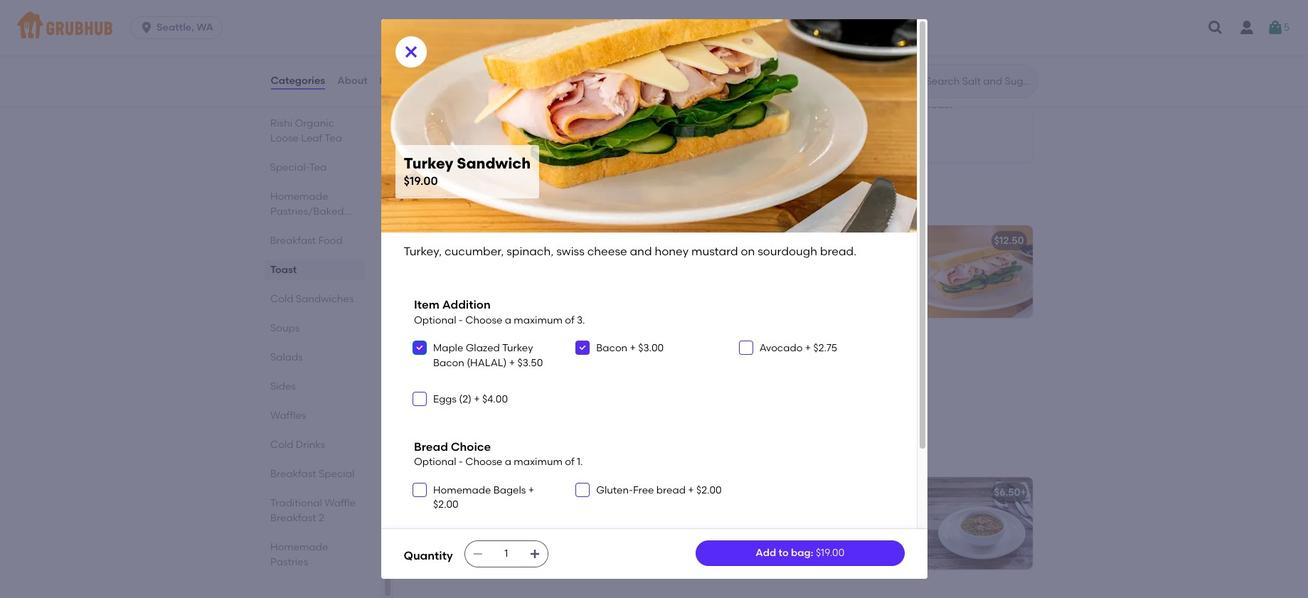Task type: describe. For each thing, give the bounding box(es) containing it.
$4.00
[[483, 393, 508, 406]]

add to bag: $19.00
[[756, 547, 845, 559]]

svg image for gluten-free bread
[[579, 486, 587, 494]]

bread choice optional - choose a maximum of 1.
[[414, 440, 583, 468]]

hummus
[[415, 339, 458, 351]]

blt
[[415, 235, 433, 247]]

homemade for homemade hummus served on pita bread with homemade pesto sauce, spinach, cucumbers and tomatoes. a wonderful and filling vegetarian delight!
[[415, 359, 473, 371]]

maximum for choice
[[514, 456, 563, 468]]

toast up cinnamon on the top right
[[787, 79, 814, 91]]

berry
[[447, 79, 473, 91]]

cinnamon
[[734, 79, 785, 91]]

celery,
[[859, 507, 890, 519]]

toast inside homemade apple butter and goat cheese on pullman toast
[[415, 29, 441, 42]]

pullman inside homemade apple butter and goat cheese on pullman toast
[[637, 15, 676, 27]]

bagels
[[494, 484, 526, 496]]

1 horizontal spatial turkey,
[[734, 255, 767, 267]]

homemade for homemade apple butter and goat cheese on pullman toast
[[415, 15, 473, 27]]

lentil soup image
[[926, 477, 1033, 570]]

homemade for homemade pastries/baked goods breakfast food
[[270, 191, 328, 203]]

hummus
[[476, 359, 517, 371]]

Input item quantity number field
[[491, 542, 522, 567]]

maple
[[433, 342, 464, 355]]

a for addition
[[505, 315, 512, 327]]

main navigation navigation
[[0, 0, 1309, 56]]

and up delight!
[[638, 374, 657, 386]]

$3.50
[[518, 357, 543, 369]]

​chunky
[[415, 507, 452, 519]]

turkey for turkey sandwich
[[734, 235, 766, 247]]

a
[[467, 388, 474, 400]]

1 horizontal spatial bread
[[657, 484, 686, 496]]

1 vertical spatial bread.
[[788, 284, 820, 296]]

homemade bagels + $2.00
[[433, 484, 534, 511]]

svg image inside 5 button
[[1267, 19, 1284, 36]]

(2)
[[459, 393, 472, 406]]

homemade for homemade bagels + $2.00
[[433, 484, 491, 496]]

sauteed veggies, carrots, celery, lentils and spices
[[734, 507, 890, 533]]

homemade apple butter and goat cheese on pullman toast
[[415, 15, 676, 42]]

waffle
[[324, 497, 356, 510]]

$2.00 inside homemade bagels + $2.00
[[433, 499, 459, 511]]

cheese inside homemade mixed berry jam and goat cheese on pullman toast
[[441, 113, 475, 125]]

homemade apple butter and goat cheese on pullman toast button
[[407, 0, 714, 57]]

choose for addition
[[466, 315, 503, 327]]

pastries/baked
[[270, 206, 344, 218]]

1 horizontal spatial sandwiches
[[443, 192, 534, 210]]

lettuce,
[[451, 255, 488, 267]]

turkey inside the maple glazed turkey bacon (halal)
[[502, 342, 533, 355]]

sauteed
[[734, 507, 775, 519]]

drinks
[[296, 439, 325, 451]]

+ inside homemade bagels + $2.00
[[529, 484, 534, 496]]

hummus pesto sandwich
[[415, 339, 539, 351]]

$5.25
[[998, 77, 1024, 89]]

turkey sandwich image
[[926, 225, 1033, 318]]

add
[[756, 547, 777, 559]]

1 vertical spatial tea
[[309, 162, 327, 174]]

rishi organic loose leaf tea
[[270, 117, 342, 144]]

0 vertical spatial cold sandwiches
[[404, 192, 534, 210]]

1 horizontal spatial honey
[[793, 269, 822, 281]]

breakfast inside homemade pastries/baked goods breakfast food
[[270, 235, 316, 247]]

choice
[[451, 440, 491, 454]]

toast down search salt and sugar cafe and bakery search box at the right of page
[[927, 99, 953, 111]]

special-tea
[[270, 162, 327, 174]]

carrots,
[[819, 507, 856, 519]]

0 horizontal spatial $6.50
[[675, 485, 701, 497]]

turkey sandwich $19.00
[[404, 155, 531, 188]]

$2.75
[[814, 342, 838, 355]]

1 vertical spatial mustard
[[825, 269, 865, 281]]

eggs (2) + $4.00
[[433, 393, 508, 406]]

butter,
[[734, 99, 766, 111]]

butter
[[506, 15, 536, 27]]

choose for choice
[[466, 456, 503, 468]]

homemade hummus served on pita bread with homemade pesto sauce, spinach, cucumbers and tomatoes. a wonderful and filling vegetarian delight!
[[415, 359, 667, 400]]

0 horizontal spatial cucumber,
[[445, 245, 504, 258]]

avocado + $2.75
[[760, 342, 838, 355]]

maple glazed turkey bacon (halal)
[[433, 342, 533, 369]]

2 breakfast from the top
[[270, 468, 316, 480]]

gluten-
[[597, 484, 633, 496]]

tomato soup
[[415, 487, 480, 499]]

$5.50
[[679, 79, 706, 91]]

0 vertical spatial cold
[[404, 192, 440, 210]]

to
[[779, 547, 789, 559]]

apple
[[476, 15, 504, 27]]

berry
[[507, 99, 533, 111]]

1 vertical spatial $19.00
[[816, 547, 845, 559]]

bacon,
[[415, 255, 449, 267]]

homemade date jam and goat cheese on pullman toast button
[[726, 0, 1033, 57]]

glazed
[[466, 342, 500, 355]]

homemade
[[415, 374, 472, 386]]

Search Salt and Sugar Cafe and Bakery search field
[[925, 75, 1034, 88]]

organic
[[295, 117, 334, 130]]

and down 'sauce,'
[[527, 388, 546, 400]]

mixed
[[415, 79, 445, 91]]

vegetarian
[[576, 388, 629, 400]]

soup
[[455, 487, 480, 499]]

on inside the "homemade hummus served on pita bread with homemade pesto sauce, spinach, cucumbers and tomatoes. a wonderful and filling vegetarian delight!"
[[554, 359, 567, 371]]

salads
[[270, 352, 303, 364]]

0 horizontal spatial soups
[[270, 322, 299, 334]]

jam inside homemade mixed berry jam and goat cheese on pullman toast
[[535, 99, 553, 111]]

about button
[[337, 56, 368, 107]]

homemade for homemade pastries
[[270, 542, 328, 554]]

breakfast special
[[270, 468, 354, 480]]

leaf
[[301, 132, 322, 144]]

turkey for turkey sandwich $19.00
[[404, 155, 454, 173]]

special
[[318, 468, 354, 480]]

goat inside homemade mixed berry jam and goat cheese on pullman toast
[[415, 113, 438, 125]]

blt sandwich
[[415, 235, 483, 247]]

veggies,
[[777, 507, 817, 519]]

sugar
[[841, 99, 868, 111]]

(halal)
[[467, 357, 507, 369]]

soup
[[493, 507, 516, 519]]

of for choice
[[565, 456, 575, 468]]

1 horizontal spatial cucumber,
[[770, 255, 821, 267]]

homemade for homemade date jam and goat cheese on pullman toast
[[734, 15, 792, 27]]

0 vertical spatial spices
[[541, 507, 571, 519]]

homemade pastries/baked goods breakfast food
[[270, 191, 344, 247]]

5 button
[[1267, 15, 1290, 41]]

and inside sauteed veggies, carrots, celery, lentils and spices
[[764, 521, 783, 533]]

​chunky tomato soup with spices and cream
[[415, 507, 627, 519]]

maximum for addition
[[514, 315, 563, 327]]

2 vertical spatial cold
[[270, 439, 293, 451]]

turkey sandwich
[[734, 235, 816, 247]]

bread
[[414, 440, 448, 454]]

bacon inside the maple glazed turkey bacon (halal)
[[433, 357, 465, 369]]

homemade date jam and goat cheese on pullman toast
[[734, 15, 1007, 27]]

mixed berry with goat cheese
[[415, 79, 562, 91]]

$11.25
[[677, 233, 705, 245]]

1 horizontal spatial soups
[[404, 444, 449, 462]]

- for addition
[[459, 315, 463, 327]]

addition
[[442, 298, 491, 312]]

breakfast inside traditional waffle breakfast 2
[[270, 512, 316, 524]]

1 horizontal spatial with
[[519, 507, 539, 519]]

svg image left input item quantity number field
[[472, 549, 484, 560]]

wa
[[197, 21, 213, 33]]

lentils
[[734, 521, 762, 533]]

- for choice
[[459, 456, 463, 468]]

1 vertical spatial sourdough
[[734, 284, 786, 296]]

1.
[[577, 456, 583, 468]]

about
[[337, 75, 368, 87]]



Task type: locate. For each thing, give the bounding box(es) containing it.
turkey,
[[404, 245, 442, 258], [734, 255, 767, 267]]

pastries
[[270, 557, 308, 569]]

0 vertical spatial breakfast
[[270, 235, 316, 247]]

with down bacon + $3.00
[[622, 359, 643, 371]]

choose down the 'choice'
[[466, 456, 503, 468]]

0 horizontal spatial $2.00
[[433, 499, 459, 511]]

$3.00
[[639, 342, 664, 355]]

eggs
[[433, 393, 457, 406]]

traditional
[[270, 497, 322, 510]]

spices right soup
[[541, 507, 571, 519]]

2 optional from the top
[[414, 456, 457, 468]]

rishi
[[270, 117, 292, 130]]

mixed
[[476, 99, 505, 111]]

cold up the salads
[[270, 293, 293, 305]]

- down the 'choice'
[[459, 456, 463, 468]]

tea right leaf
[[324, 132, 342, 144]]

with up mixed
[[475, 79, 496, 91]]

svg image for bacon
[[579, 344, 587, 352]]

optional for item
[[414, 315, 457, 327]]

toast
[[981, 15, 1007, 27], [415, 29, 441, 42], [787, 79, 814, 91], [927, 99, 953, 111], [534, 113, 560, 125], [270, 264, 297, 276]]

3.
[[577, 315, 585, 327]]

goods
[[270, 221, 302, 233]]

homemade left 'date'
[[734, 15, 792, 27]]

svg image
[[1208, 19, 1225, 36], [1267, 19, 1284, 36], [140, 21, 154, 35], [402, 43, 420, 60], [742, 344, 751, 352], [416, 395, 424, 403], [416, 486, 424, 494], [529, 549, 541, 560]]

0 vertical spatial honey
[[655, 245, 689, 258]]

0 horizontal spatial sandwiches
[[296, 293, 354, 305]]

1 vertical spatial with
[[622, 359, 643, 371]]

optional down the "bread"
[[414, 456, 457, 468]]

5
[[1284, 21, 1290, 33]]

turkey, left 'lettuce,'
[[404, 245, 442, 258]]

1 optional from the top
[[414, 315, 457, 327]]

bacon up cucumbers
[[597, 342, 628, 355]]

$2.00 right free
[[697, 484, 722, 496]]

2 - from the top
[[459, 456, 463, 468]]

2 horizontal spatial with
[[622, 359, 643, 371]]

cheese inside homemade apple butter and goat cheese on pullman toast
[[585, 15, 620, 27]]

maximum left 3.
[[514, 315, 563, 327]]

reviews
[[380, 75, 419, 87]]

a inside the bread choice optional - choose a maximum of 1.
[[505, 456, 512, 468]]

0 vertical spatial turkey
[[404, 155, 454, 173]]

homemade up the pastries
[[270, 542, 328, 554]]

cold sandwiches down turkey sandwich $19.00
[[404, 192, 534, 210]]

2 vertical spatial with
[[519, 507, 539, 519]]

svg image
[[416, 344, 424, 352], [579, 344, 587, 352], [579, 486, 587, 494], [472, 549, 484, 560]]

and inside homemade apple butter and goat cheese on pullman toast
[[538, 15, 557, 27]]

1 vertical spatial of
[[565, 456, 575, 468]]

and down cheese
[[556, 99, 575, 111]]

2 a from the top
[[505, 456, 512, 468]]

tomato
[[415, 487, 453, 499]]

0 vertical spatial soups
[[270, 322, 299, 334]]

1 vertical spatial cold
[[270, 293, 293, 305]]

and inside homemade mixed berry jam and goat cheese on pullman toast
[[556, 99, 575, 111]]

0 vertical spatial mustard
[[692, 245, 738, 258]]

0 vertical spatial bread.
[[820, 245, 857, 258]]

special-
[[270, 162, 309, 174]]

1 horizontal spatial turkey
[[502, 342, 533, 355]]

cinnamon toast
[[734, 79, 814, 91]]

1 vertical spatial bread
[[657, 484, 686, 496]]

spices down the veggies,
[[786, 521, 816, 533]]

and right butter
[[538, 15, 557, 27]]

2 maximum from the top
[[514, 456, 563, 468]]

- inside item addition optional - choose a maximum of 3.
[[459, 315, 463, 327]]

1 vertical spatial honey
[[793, 269, 822, 281]]

tomato
[[454, 507, 490, 519]]

soups up tomato
[[404, 444, 449, 462]]

butter, cinnamon and sugar on pullman toast
[[734, 99, 953, 111]]

pullman
[[637, 15, 676, 27], [939, 15, 978, 27], [885, 99, 925, 111], [492, 113, 532, 125]]

toast down goods
[[270, 264, 297, 276]]

0 vertical spatial sandwiches
[[443, 192, 534, 210]]

turkey, cucumber, spinach, swiss cheese and honey mustard on sourdough bread.
[[404, 245, 857, 258], [734, 255, 891, 296]]

and left the sugar
[[819, 99, 838, 111]]

1 vertical spatial jam
[[535, 99, 553, 111]]

1 breakfast from the top
[[270, 235, 316, 247]]

a for choice
[[505, 456, 512, 468]]

1 vertical spatial spices
[[786, 521, 816, 533]]

1 horizontal spatial mustard
[[825, 269, 865, 281]]

toast up search salt and sugar cafe and bakery search box at the right of page
[[981, 15, 1007, 27]]

1 vertical spatial -
[[459, 456, 463, 468]]

- inside the bread choice optional - choose a maximum of 1.
[[459, 456, 463, 468]]

goat for jam
[[862, 15, 885, 27]]

cinnamon
[[768, 99, 817, 111]]

1 vertical spatial sandwiches
[[296, 293, 354, 305]]

sandwiches down food
[[296, 293, 354, 305]]

1 horizontal spatial bacon
[[597, 342, 628, 355]]

search icon image
[[903, 73, 921, 90]]

cucumbers
[[581, 374, 635, 386]]

svg image for maple glazed turkey bacon (halal)
[[416, 344, 424, 352]]

0 vertical spatial with
[[475, 79, 496, 91]]

cold left drinks on the bottom of the page
[[270, 439, 293, 451]]

mixed berry with goat cheese image
[[607, 70, 714, 162]]

cucumber, down turkey sandwich on the top of page
[[770, 255, 821, 267]]

sandwich inside turkey sandwich $19.00
[[457, 155, 531, 173]]

0 horizontal spatial jam
[[535, 99, 553, 111]]

0 vertical spatial optional
[[414, 315, 457, 327]]

0 horizontal spatial goat
[[415, 113, 438, 125]]

sandwich for blt sandwich
[[435, 235, 483, 247]]

avocado
[[760, 342, 803, 355]]

0 horizontal spatial bread
[[591, 359, 620, 371]]

2 vertical spatial turkey
[[502, 342, 533, 355]]

bread. right turkey sandwich on the top of page
[[820, 245, 857, 258]]

1 horizontal spatial swiss
[[867, 255, 891, 267]]

bacon + $3.00
[[597, 342, 664, 355]]

honey right sourdough. in the top left of the page
[[655, 245, 689, 258]]

0 horizontal spatial spices
[[541, 507, 571, 519]]

0 vertical spatial choose
[[466, 315, 503, 327]]

date
[[794, 15, 817, 27]]

0 vertical spatial $2.00
[[697, 484, 722, 496]]

0 vertical spatial jam
[[820, 15, 838, 27]]

$19.00 right bag:
[[816, 547, 845, 559]]

goat inside homemade apple butter and goat cheese on pullman toast
[[560, 15, 583, 27]]

spinach, inside the "homemade hummus served on pita bread with homemade pesto sauce, spinach, cucumbers and tomatoes. a wonderful and filling vegetarian delight!"
[[538, 374, 579, 386]]

pesto
[[474, 374, 501, 386]]

soups up the salads
[[270, 322, 299, 334]]

toast down cheese
[[534, 113, 560, 125]]

bread inside the "homemade hummus served on pita bread with homemade pesto sauce, spinach, cucumbers and tomatoes. a wonderful and filling vegetarian delight!"
[[591, 359, 620, 371]]

bread. down turkey sandwich on the top of page
[[788, 284, 820, 296]]

goat down 'mixed'
[[415, 113, 438, 125]]

of left 3.
[[565, 315, 575, 327]]

bread right free
[[657, 484, 686, 496]]

cucumber, right blt
[[445, 245, 504, 258]]

homemade for homemade mixed berry jam and goat cheese on pullman toast
[[415, 99, 473, 111]]

0 vertical spatial bacon
[[597, 342, 628, 355]]

1 vertical spatial turkey
[[734, 235, 766, 247]]

served
[[520, 359, 552, 371]]

1 choose from the top
[[466, 315, 503, 327]]

of left 1.
[[565, 456, 575, 468]]

on inside homemade mixed berry jam and goat cheese on pullman toast
[[478, 113, 490, 125]]

0 vertical spatial sourdough
[[758, 245, 818, 258]]

loose
[[270, 132, 299, 144]]

optional inside the bread choice optional - choose a maximum of 1.
[[414, 456, 457, 468]]

1 horizontal spatial goat
[[560, 15, 583, 27]]

of inside item addition optional - choose a maximum of 3.
[[565, 315, 575, 327]]

turkey, down turkey sandwich on the top of page
[[734, 255, 767, 267]]

$2.00 down tomato soup
[[433, 499, 459, 511]]

2 horizontal spatial goat
[[862, 15, 885, 27]]

1 vertical spatial choose
[[466, 456, 503, 468]]

tomato,
[[490, 255, 529, 267]]

turkey inside turkey sandwich $19.00
[[404, 155, 454, 173]]

pesto
[[461, 339, 488, 351]]

with right soup
[[519, 507, 539, 519]]

1 vertical spatial maximum
[[514, 456, 563, 468]]

2
[[318, 512, 324, 524]]

2 of from the top
[[565, 456, 575, 468]]

a inside item addition optional - choose a maximum of 3.
[[505, 315, 512, 327]]

homemade down 'mixed'
[[415, 99, 473, 111]]

jam right 'date'
[[820, 15, 838, 27]]

sandwich
[[457, 155, 531, 173], [435, 235, 483, 247], [768, 235, 816, 247], [491, 339, 539, 351]]

of for addition
[[565, 315, 575, 327]]

delight!
[[631, 388, 667, 400]]

a up hummus pesto sandwich
[[505, 315, 512, 327]]

homemade inside the "homemade hummus served on pita bread with homemade pesto sauce, spinach, cucumbers and tomatoes. a wonderful and filling vegetarian delight!"
[[415, 359, 473, 371]]

0 horizontal spatial turkey,
[[404, 245, 442, 258]]

homemade up pastries/baked
[[270, 191, 328, 203]]

with inside the "homemade hummus served on pita bread with homemade pesto sauce, spinach, cucumbers and tomatoes. a wonderful and filling vegetarian delight!"
[[622, 359, 643, 371]]

$6.50 +
[[675, 485, 707, 497], [995, 487, 1027, 499]]

goat right 'date'
[[862, 15, 885, 27]]

pullman inside homemade mixed berry jam and goat cheese on pullman toast
[[492, 113, 532, 125]]

svg image inside seattle, wa button
[[140, 21, 154, 35]]

0 horizontal spatial bacon
[[433, 357, 465, 369]]

1 maximum from the top
[[514, 315, 563, 327]]

choose inside item addition optional - choose a maximum of 3.
[[466, 315, 503, 327]]

1 horizontal spatial cold sandwiches
[[404, 192, 534, 210]]

breakfast down traditional
[[270, 512, 316, 524]]

0 vertical spatial a
[[505, 315, 512, 327]]

1 horizontal spatial jam
[[820, 15, 838, 27]]

bread up cucumbers
[[591, 359, 620, 371]]

2 choose from the top
[[466, 456, 503, 468]]

breakfast down goods
[[270, 235, 316, 247]]

and left mayo
[[531, 255, 550, 267]]

sides
[[270, 381, 296, 393]]

waffles
[[270, 410, 306, 422]]

0 horizontal spatial mustard
[[692, 245, 738, 258]]

cold drinks
[[270, 439, 325, 451]]

2 vertical spatial breakfast
[[270, 512, 316, 524]]

gluten-free bread + $2.00
[[597, 484, 722, 496]]

0 vertical spatial $19.00
[[404, 175, 438, 188]]

goat for butter
[[560, 15, 583, 27]]

+
[[630, 342, 636, 355], [805, 342, 811, 355], [509, 357, 515, 369], [474, 393, 480, 406], [529, 484, 534, 496], [688, 484, 694, 496], [701, 485, 707, 497], [1021, 487, 1027, 499]]

toast inside homemade mixed berry jam and goat cheese on pullman toast
[[534, 113, 560, 125]]

optional for bread
[[414, 456, 457, 468]]

1 horizontal spatial $6.50 +
[[995, 487, 1027, 499]]

maximum up bagels
[[514, 456, 563, 468]]

1 vertical spatial bacon
[[433, 357, 465, 369]]

choose inside the bread choice optional - choose a maximum of 1.
[[466, 456, 503, 468]]

spinach,
[[507, 245, 554, 258], [824, 255, 865, 267], [538, 374, 579, 386]]

sourdough.
[[597, 255, 651, 267]]

$6.50
[[675, 485, 701, 497], [995, 487, 1021, 499]]

of inside the bread choice optional - choose a maximum of 1.
[[565, 456, 575, 468]]

0 vertical spatial maximum
[[514, 315, 563, 327]]

and
[[538, 15, 557, 27], [840, 15, 860, 27], [556, 99, 575, 111], [819, 99, 838, 111], [630, 245, 652, 258], [531, 255, 550, 267], [771, 269, 790, 281], [638, 374, 657, 386], [527, 388, 546, 400], [574, 507, 593, 519], [764, 521, 783, 533]]

1 of from the top
[[565, 315, 575, 327]]

homemade inside homemade pastries/baked goods breakfast food
[[270, 191, 328, 203]]

and right 'date'
[[840, 15, 860, 27]]

svg image down 1.
[[579, 486, 587, 494]]

cold up blt
[[404, 192, 440, 210]]

0 vertical spatial of
[[565, 315, 575, 327]]

maximum
[[514, 315, 563, 327], [514, 456, 563, 468]]

1 vertical spatial soups
[[404, 444, 449, 462]]

optional
[[414, 315, 457, 327], [414, 456, 457, 468]]

tea down leaf
[[309, 162, 327, 174]]

pita
[[569, 359, 588, 371]]

$19.00 inside turkey sandwich $19.00
[[404, 175, 438, 188]]

homemade up 'tomato' on the left of the page
[[433, 484, 491, 496]]

0 vertical spatial tea
[[324, 132, 342, 144]]

choose down addition
[[466, 315, 503, 327]]

2 horizontal spatial turkey
[[734, 235, 766, 247]]

0 horizontal spatial $6.50 +
[[675, 485, 707, 497]]

toast up 'mixed'
[[415, 29, 441, 42]]

- down addition
[[459, 315, 463, 327]]

0 vertical spatial bread
[[591, 359, 620, 371]]

0 horizontal spatial honey
[[655, 245, 689, 258]]

optional inside item addition optional - choose a maximum of 3.
[[414, 315, 457, 327]]

svg image up pita
[[579, 344, 587, 352]]

bacon
[[597, 342, 628, 355], [433, 357, 465, 369]]

homemade inside homemade bagels + $2.00
[[433, 484, 491, 496]]

wonderful
[[476, 388, 524, 400]]

cold sandwiches down food
[[270, 293, 354, 305]]

maximum inside the bread choice optional - choose a maximum of 1.
[[514, 456, 563, 468]]

1 vertical spatial $2.00
[[433, 499, 459, 511]]

seattle,
[[157, 21, 194, 33]]

svg image left maple
[[416, 344, 424, 352]]

0 horizontal spatial cold sandwiches
[[270, 293, 354, 305]]

1 vertical spatial optional
[[414, 456, 457, 468]]

0 horizontal spatial turkey
[[404, 155, 454, 173]]

traditional waffle breakfast 2
[[270, 497, 356, 524]]

breakfast
[[270, 235, 316, 247], [270, 468, 316, 480], [270, 512, 316, 524]]

0 horizontal spatial $19.00
[[404, 175, 438, 188]]

homemade inside homemade apple butter and goat cheese on pullman toast
[[415, 15, 473, 27]]

homemade
[[415, 15, 473, 27], [734, 15, 792, 27], [415, 99, 473, 111], [270, 191, 328, 203], [415, 359, 473, 371], [433, 484, 491, 496], [270, 542, 328, 554]]

with
[[475, 79, 496, 91], [622, 359, 643, 371], [519, 507, 539, 519]]

0 horizontal spatial with
[[475, 79, 496, 91]]

1 horizontal spatial $6.50
[[995, 487, 1021, 499]]

tea inside the rishi organic loose leaf tea
[[324, 132, 342, 144]]

on inside homemade apple butter and goat cheese on pullman toast
[[622, 15, 634, 27]]

a up bagels
[[505, 456, 512, 468]]

optional down item
[[414, 315, 457, 327]]

and down sauteed
[[764, 521, 783, 533]]

and left $11.25 in the right top of the page
[[630, 245, 652, 258]]

maximum inside item addition optional - choose a maximum of 3.
[[514, 315, 563, 327]]

1 horizontal spatial $19.00
[[816, 547, 845, 559]]

cucumber,
[[445, 245, 504, 258], [770, 255, 821, 267]]

jam down cheese
[[535, 99, 553, 111]]

and left cream
[[574, 507, 593, 519]]

1 vertical spatial cold sandwiches
[[270, 293, 354, 305]]

homemade left apple
[[415, 15, 473, 27]]

goat
[[560, 15, 583, 27], [862, 15, 885, 27], [415, 113, 438, 125]]

1 a from the top
[[505, 315, 512, 327]]

quantity
[[404, 550, 453, 563]]

filling
[[548, 388, 574, 400]]

free
[[633, 484, 654, 496]]

1 vertical spatial a
[[505, 456, 512, 468]]

tea
[[324, 132, 342, 144], [309, 162, 327, 174]]

spices inside sauteed veggies, carrots, celery, lentils and spices
[[786, 521, 816, 533]]

3 breakfast from the top
[[270, 512, 316, 524]]

tomatoes.
[[415, 388, 464, 400]]

breakfast up traditional
[[270, 468, 316, 480]]

sandwich for turkey sandwich
[[768, 235, 816, 247]]

bacon down maple
[[433, 357, 465, 369]]

sandwiches down turkey sandwich $19.00
[[443, 192, 534, 210]]

mustard
[[692, 245, 738, 258], [825, 269, 865, 281]]

0 vertical spatial -
[[459, 315, 463, 327]]

and down turkey sandwich on the top of page
[[771, 269, 790, 281]]

honey down turkey sandwich on the top of page
[[793, 269, 822, 281]]

on
[[622, 15, 634, 27], [924, 15, 937, 27], [871, 99, 883, 111], [478, 113, 490, 125], [741, 245, 755, 258], [582, 255, 595, 267], [868, 269, 880, 281], [554, 359, 567, 371]]

goat right butter
[[560, 15, 583, 27]]

choose
[[466, 315, 503, 327], [466, 456, 503, 468]]

$19.00 up blt
[[404, 175, 438, 188]]

1 horizontal spatial $2.00
[[697, 484, 722, 496]]

spices
[[541, 507, 571, 519], [786, 521, 816, 533]]

cheese
[[525, 79, 562, 91]]

1 vertical spatial breakfast
[[270, 468, 316, 480]]

turkey
[[404, 155, 454, 173], [734, 235, 766, 247], [502, 342, 533, 355]]

1 - from the top
[[459, 315, 463, 327]]

sauce,
[[504, 374, 535, 386]]

1 horizontal spatial spices
[[786, 521, 816, 533]]

jam inside button
[[820, 15, 838, 27]]

homemade up homemade
[[415, 359, 473, 371]]

homemade inside homemade mixed berry jam and goat cheese on pullman toast
[[415, 99, 473, 111]]

honey
[[655, 245, 689, 258], [793, 269, 822, 281]]

0 horizontal spatial swiss
[[557, 245, 585, 258]]

sandwich for turkey sandwich $19.00
[[457, 155, 531, 173]]



Task type: vqa. For each thing, say whether or not it's contained in the screenshot.
Search Pokeworks search field
no



